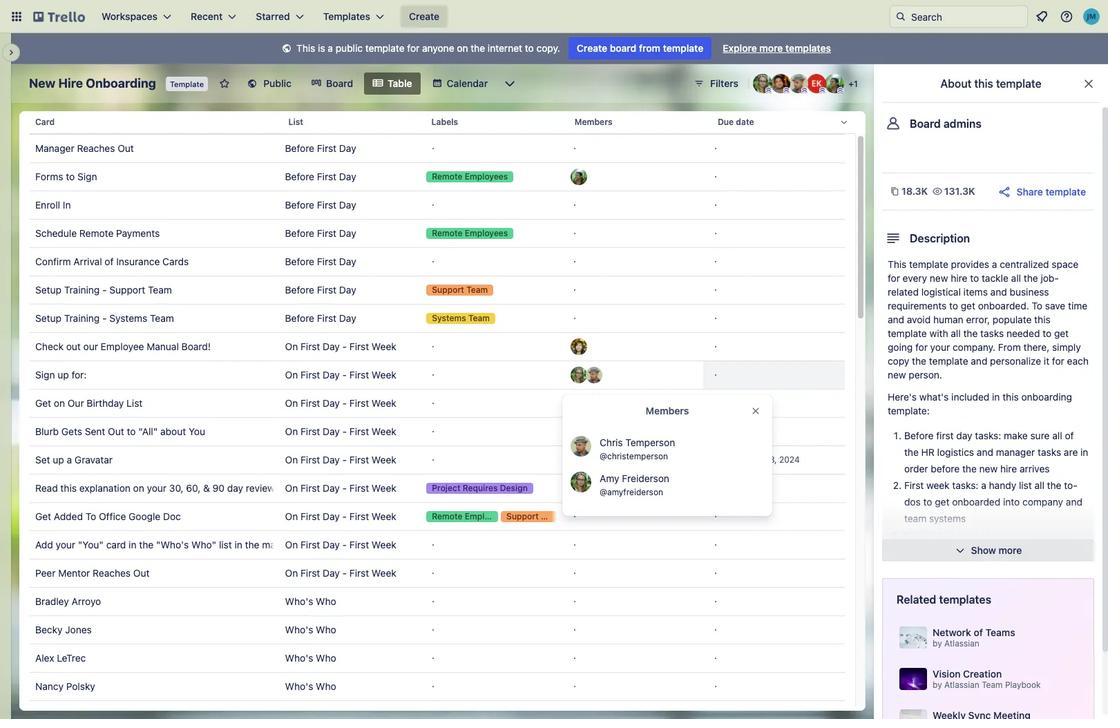 Task type: locate. For each thing, give the bounding box(es) containing it.
out
[[118, 142, 134, 154], [108, 426, 124, 437], [133, 567, 150, 579]]

get on our birthday list link
[[35, 390, 274, 417]]

day right 90
[[227, 482, 243, 494]]

5 before first day from the top
[[285, 256, 356, 267]]

0 horizontal spatial onboarding
[[86, 76, 156, 91]]

this inside this template provides a centralized space for every new hire to tackle all the job- related logistical items and business requirements to get onboarded. to save time and avoid human error, populate this template with all the tasks needed to get going for your company. from there, simply copy the template and personalize it for each new person.
[[1035, 314, 1051, 325]]

amy freiderson (amyfreiderson) image for 4th this member is an admin of this workspace. icon from right
[[753, 74, 773, 93]]

on first day - first week for your
[[285, 482, 396, 494]]

2 employees from the top
[[465, 228, 508, 238]]

who's for alex letrec
[[285, 652, 313, 664]]

before for enroll in
[[285, 199, 314, 211]]

on first day - first week for list
[[285, 397, 396, 409]]

list down arrives in the right of the page
[[1019, 480, 1032, 491]]

new inside text field
[[29, 76, 55, 91]]

0 vertical spatial get
[[961, 300, 976, 312]]

1 vertical spatial color: green, title: "remote employees" element
[[426, 228, 514, 239]]

remote employees up support team
[[432, 228, 508, 238]]

12 row from the top
[[30, 417, 845, 446]]

row containing becky jones
[[30, 616, 845, 645]]

1 vertical spatial atlassian
[[945, 680, 980, 690]]

3 before first day from the top
[[285, 199, 356, 211]]

1 row from the top
[[30, 106, 855, 139]]

15 row from the top
[[30, 502, 845, 531]]

person.
[[909, 369, 942, 381]]

remote up support team
[[432, 228, 463, 238]]

out
[[66, 341, 81, 352]]

template
[[365, 42, 405, 54], [663, 42, 704, 54], [996, 77, 1042, 90], [1046, 186, 1086, 197], [909, 258, 949, 270], [888, 328, 927, 339], [929, 355, 968, 367]]

template right from
[[663, 42, 704, 54]]

1 on first day - first week from the top
[[285, 341, 396, 352]]

reaches down card
[[93, 567, 131, 579]]

2 horizontal spatial board
[[910, 117, 941, 130]]

star or unstar board image
[[219, 78, 230, 89]]

2 by from the top
[[933, 680, 942, 690]]

21 row from the top
[[30, 672, 845, 701]]

public button
[[239, 73, 300, 95]]

0 vertical spatial hire
[[951, 272, 968, 284]]

0 vertical spatial templates
[[786, 42, 831, 54]]

your down with
[[931, 341, 950, 353]]

hire inside before first day tasks: make sure all of the hr logistics and manager tasks are in order before the new hire arrives first week tasks: a handy list all the to- dos to get onboarded into company and team systems who's who list: help the newbie orient themselves and learn all about the key people they'll encounter at work
[[1001, 463, 1017, 475]]

amy freiderson (amyfreiderson) image inside row
[[571, 367, 587, 383]]

by up vision
[[933, 638, 942, 649]]

1 horizontal spatial list
[[1019, 480, 1032, 491]]

open information menu image
[[1060, 10, 1074, 23]]

becky
[[35, 624, 63, 636]]

admins
[[944, 117, 982, 130]]

board right trello
[[432, 539, 458, 551]]

get added to office google doc
[[35, 511, 181, 522]]

new down copy
[[888, 369, 906, 381]]

5 on from the top
[[285, 454, 298, 466]]

1 vertical spatial priscilla parjet (priscillaparjet) image
[[571, 169, 587, 185]]

apr 23, 2024
[[749, 455, 800, 465]]

table containing manager reaches out
[[19, 106, 866, 719]]

row containing schedule remote payments
[[30, 219, 845, 248]]

insurance
[[116, 256, 160, 267]]

amy freiderson (amyfreiderson) image down explore more templates link
[[753, 74, 773, 93]]

0 vertical spatial onboarding
[[86, 76, 156, 91]]

color: green, title: "remote employees" element
[[426, 171, 514, 182], [426, 228, 514, 239], [426, 511, 508, 522]]

4 week from the top
[[372, 426, 396, 437]]

13 row from the top
[[30, 446, 845, 475]]

0 vertical spatial employees
[[465, 171, 508, 182]]

tasks: up onboarded
[[952, 480, 979, 491]]

set up a gravatar
[[35, 454, 113, 466]]

confirm arrival of insurance cards
[[35, 256, 189, 267]]

4 on from the top
[[285, 426, 298, 437]]

support inside button
[[432, 285, 464, 295]]

get for get added to office google doc
[[35, 511, 51, 522]]

row containing confirm arrival of insurance cards
[[30, 247, 845, 276]]

blurb gets sent out to "all" about you link
[[35, 418, 274, 446]]

tasks down sure
[[1038, 446, 1061, 458]]

0 vertical spatial chris temperson (christemperson) image
[[789, 74, 808, 93]]

main
[[262, 539, 283, 551]]

1 vertical spatial remote employees button
[[421, 220, 562, 247]]

1 by from the top
[[933, 638, 942, 649]]

new up handy
[[980, 463, 998, 475]]

who
[[935, 529, 955, 541], [316, 596, 336, 607], [316, 624, 336, 636], [316, 652, 336, 664], [316, 681, 336, 692]]

row containing read this explanation on your 30, 60, & 90 day review.
[[30, 474, 845, 503]]

- for read this explanation on your 30, 60, & 90 day review.
[[342, 482, 347, 494]]

and down company.
[[971, 355, 988, 367]]

1 vertical spatial members
[[646, 405, 689, 417]]

0 vertical spatial new
[[29, 76, 55, 91]]

make
[[1004, 430, 1028, 442]]

employees for sign
[[465, 171, 508, 182]]

by left creation
[[933, 680, 942, 690]]

to
[[1032, 300, 1043, 312], [85, 511, 96, 522]]

1 employees from the top
[[465, 171, 508, 182]]

bradley
[[35, 596, 69, 607]]

0 horizontal spatial of
[[105, 256, 114, 267]]

list inside button
[[288, 117, 303, 127]]

the left the "who's
[[139, 539, 154, 551]]

1 before first day from the top
[[285, 142, 356, 154]]

company.
[[953, 341, 996, 353]]

1 horizontal spatial support
[[432, 285, 464, 295]]

1 horizontal spatial board
[[432, 539, 458, 551]]

0 horizontal spatial tasks
[[981, 328, 1004, 339]]

this member is an admin of this workspace. image right this member is an admin of this workspace. image
[[820, 87, 826, 93]]

0 vertical spatial to
[[1032, 300, 1043, 312]]

remote employees button for forms to sign
[[421, 163, 562, 191]]

onboarding inside text field
[[86, 76, 156, 91]]

list:
[[958, 529, 973, 541]]

before first day for enroll in
[[285, 199, 356, 211]]

1 horizontal spatial amy freiderson (amyfreiderson) image
[[753, 74, 773, 93]]

1 horizontal spatial members
[[646, 405, 689, 417]]

3 who's who from the top
[[285, 652, 336, 664]]

1 remote employees button from the top
[[421, 163, 562, 191]]

arrival
[[73, 256, 102, 267]]

priscilla parjet (priscillaparjet) image
[[825, 74, 844, 93], [571, 169, 587, 185], [571, 395, 587, 412]]

requires
[[463, 483, 498, 493]]

0 horizontal spatial new
[[888, 369, 906, 381]]

before for manager reaches out
[[285, 142, 314, 154]]

7 week from the top
[[372, 511, 396, 522]]

error,
[[966, 314, 990, 325]]

about down newbie
[[1015, 546, 1040, 558]]

1 vertical spatial hire
[[1001, 463, 1017, 475]]

1 horizontal spatial templates
[[939, 594, 992, 606]]

setup training - systems team
[[35, 312, 174, 324]]

a up onboarded
[[981, 480, 987, 491]]

amy freiderson (amyfreiderson) image down samantha pivlot (samanthapivlot) icon
[[571, 367, 587, 383]]

1 vertical spatial day
[[227, 482, 243, 494]]

labels button
[[426, 106, 569, 139]]

this inside this template provides a centralized space for every new hire to tackle all the job- related logistical items and business requirements to get onboarded. to save time and avoid human error, populate this template with all the tasks needed to get going for your company. from there, simply copy the template and personalize it for each new person.
[[888, 258, 907, 270]]

0 vertical spatial by
[[933, 638, 942, 649]]

check out our employee manual board!
[[35, 341, 211, 352]]

0 vertical spatial remote employees button
[[421, 163, 562, 191]]

1 horizontal spatial to
[[1032, 300, 1043, 312]]

Search field
[[907, 6, 1028, 27]]

1 setup from the top
[[35, 284, 61, 296]]

1 vertical spatial amy freiderson (amyfreiderson) image
[[571, 367, 587, 383]]

this member is an admin of this workspace. image
[[766, 87, 772, 93], [784, 87, 790, 93], [820, 87, 826, 93], [837, 87, 844, 93]]

week for your
[[372, 482, 396, 494]]

0 horizontal spatial templates
[[786, 42, 831, 54]]

setup for setup training - support team
[[35, 284, 61, 296]]

explanation
[[79, 482, 131, 494]]

amy freiderson @amyfreiderson
[[600, 473, 670, 498]]

at
[[1015, 562, 1024, 574]]

4 on first day - first week from the top
[[285, 426, 396, 437]]

support up systems team
[[432, 285, 464, 295]]

0 horizontal spatial to
[[85, 511, 96, 522]]

0 horizontal spatial get
[[935, 496, 950, 508]]

17 row from the top
[[30, 559, 845, 588]]

2 vertical spatial color: green, title: "remote employees" element
[[426, 511, 508, 522]]

your left 30,
[[147, 482, 167, 494]]

2 atlassian from the top
[[945, 680, 980, 690]]

before for setup training - systems team
[[285, 312, 314, 324]]

9 week from the top
[[372, 567, 396, 579]]

of inside before first day tasks: make sure all of the hr logistics and manager tasks are in order before the new hire arrives first week tasks: a handy list all the to- dos to get onboarded into company and team systems who's who list: help the newbie orient themselves and learn all about the key people they'll encounter at work
[[1065, 430, 1074, 442]]

atlassian down network of teams by atlassian on the bottom right of the page
[[945, 680, 980, 690]]

of inside row
[[105, 256, 114, 267]]

3 on first day - first week from the top
[[285, 397, 396, 409]]

before first day for confirm arrival of insurance cards
[[285, 256, 356, 267]]

recent
[[191, 10, 223, 22]]

the left hr
[[905, 446, 919, 458]]

add
[[35, 539, 53, 551]]

space
[[1052, 258, 1079, 270]]

2 remote employees from the top
[[432, 228, 508, 238]]

2 vertical spatial board
[[432, 539, 458, 551]]

all right sure
[[1053, 430, 1063, 442]]

team
[[905, 513, 927, 524]]

this is a public template for anyone on the internet to copy.
[[296, 42, 560, 54]]

0 vertical spatial create
[[409, 10, 440, 22]]

this right about
[[975, 77, 993, 90]]

who's who
[[285, 596, 336, 607], [285, 624, 336, 636], [285, 652, 336, 664], [285, 681, 336, 692]]

new hire onboarding
[[29, 76, 156, 91]]

1 vertical spatial new
[[888, 369, 906, 381]]

2 who's from the top
[[285, 624, 313, 636]]

6 on first day - first week from the top
[[285, 482, 396, 494]]

2 vertical spatial your
[[56, 539, 75, 551]]

remote employees button
[[421, 163, 562, 191], [421, 220, 562, 247]]

to left office
[[85, 511, 96, 522]]

and right logistics
[[977, 446, 994, 458]]

6 row from the top
[[30, 247, 845, 276]]

0 vertical spatial color: green, title: "remote employees" element
[[426, 171, 514, 182]]

setup down confirm
[[35, 284, 61, 296]]

1 horizontal spatial systems
[[432, 313, 466, 323]]

about left you
[[160, 426, 186, 437]]

template right about
[[996, 77, 1042, 90]]

create left 'board'
[[577, 42, 607, 54]]

of inside network of teams by atlassian
[[974, 627, 983, 638]]

0 vertical spatial on
[[457, 42, 468, 54]]

enroll in link
[[35, 191, 274, 219]]

training down arrival
[[64, 284, 100, 296]]

6 week from the top
[[372, 482, 396, 494]]

1 vertical spatial out
[[108, 426, 124, 437]]

day for check out our employee manual board!
[[323, 341, 340, 352]]

1 on from the top
[[285, 341, 298, 352]]

- for blurb gets sent out to "all" about you
[[342, 426, 347, 437]]

the up person.
[[912, 355, 927, 367]]

more up at
[[999, 545, 1022, 556]]

2 before first day from the top
[[285, 171, 356, 182]]

training up out
[[64, 312, 100, 324]]

all
[[1011, 272, 1021, 284], [951, 328, 961, 339], [1053, 430, 1063, 442], [1035, 480, 1045, 491], [1002, 546, 1012, 558]]

22 row from the top
[[30, 701, 845, 719]]

remote employees
[[432, 171, 508, 182], [432, 228, 508, 238]]

get up simply
[[1054, 328, 1069, 339]]

day for schedule remote payments
[[339, 227, 356, 239]]

get on our birthday list
[[35, 397, 143, 409]]

6 on from the top
[[285, 482, 298, 494]]

3 on from the top
[[285, 397, 298, 409]]

day for setup training - systems team
[[339, 312, 356, 324]]

vision
[[933, 668, 961, 680]]

google
[[129, 511, 160, 522]]

explore more templates
[[723, 42, 831, 54]]

1 who's who from the top
[[285, 596, 336, 607]]

on for google
[[285, 511, 298, 522]]

ellie kulick (elliekulick2) image
[[807, 74, 826, 93]]

atlassian inside "vision creation by atlassian team playbook"
[[945, 680, 980, 690]]

this inside here's what's included in this onboarding template:
[[1003, 391, 1019, 403]]

letrec
[[57, 652, 86, 664]]

1 vertical spatial more
[[999, 545, 1022, 556]]

up
[[58, 369, 69, 381], [53, 454, 64, 466]]

new left hires
[[356, 539, 376, 551]]

1 atlassian from the top
[[945, 638, 980, 649]]

11 row from the top
[[30, 389, 845, 418]]

board for board admins
[[910, 117, 941, 130]]

who's
[[285, 596, 313, 607], [285, 624, 313, 636], [285, 652, 313, 664], [285, 681, 313, 692]]

on for to
[[285, 426, 298, 437]]

systems up check out our employee manual board!
[[109, 312, 147, 324]]

manager
[[996, 446, 1035, 458]]

atlassian up vision
[[945, 638, 980, 649]]

template
[[170, 79, 204, 88]]

table
[[19, 106, 866, 719]]

8 on from the top
[[285, 539, 298, 551]]

- for get on our birthday list
[[342, 397, 347, 409]]

related
[[897, 594, 937, 606]]

remote down project in the left bottom of the page
[[432, 511, 463, 522]]

1 vertical spatial list
[[127, 397, 143, 409]]

1 horizontal spatial your
[[147, 482, 167, 494]]

out up bradley arroyo link
[[133, 567, 150, 579]]

2 get from the top
[[35, 511, 51, 522]]

remote employees for schedule remote payments
[[432, 228, 508, 238]]

2 horizontal spatial on
[[457, 42, 468, 54]]

1 horizontal spatial hire
[[1001, 463, 1017, 475]]

1 horizontal spatial sign
[[77, 171, 97, 182]]

0 horizontal spatial members
[[575, 117, 613, 127]]

into
[[1003, 496, 1020, 508]]

of left teams
[[974, 627, 983, 638]]

who for polsky
[[316, 681, 336, 692]]

1 color: green, title: "remote employees" element from the top
[[426, 171, 514, 182]]

to up there,
[[1043, 328, 1052, 339]]

teams
[[986, 627, 1015, 638]]

a right the is
[[328, 42, 333, 54]]

row containing setup training - systems team
[[30, 304, 845, 333]]

1 vertical spatial list
[[219, 539, 232, 551]]

a inside before first day tasks: make sure all of the hr logistics and manager tasks are in order before the new hire arrives first week tasks: a handy list all the to- dos to get onboarded into company and team systems who's who list: help the newbie orient themselves and learn all about the key people they'll encounter at work
[[981, 480, 987, 491]]

row containing sign up for:
[[30, 361, 845, 390]]

share template
[[1017, 186, 1086, 197]]

jeremy miller (jeremymiller198) image
[[1083, 8, 1100, 25]]

more for explore
[[760, 42, 783, 54]]

0 horizontal spatial color: orange, title: "support team" element
[[426, 285, 494, 296]]

up for a
[[53, 454, 64, 466]]

8 on first day - first week from the top
[[285, 539, 396, 551]]

1 vertical spatial board
[[910, 117, 941, 130]]

more inside button
[[999, 545, 1022, 556]]

for right it
[[1052, 355, 1065, 367]]

1 who's from the top
[[285, 596, 313, 607]]

about inside before first day tasks: make sure all of the hr logistics and manager tasks are in order before the new hire arrives first week tasks: a handy list all the to- dos to get onboarded into company and team systems who's who list: help the newbie orient themselves and learn all about the key people they'll encounter at work
[[1015, 546, 1040, 558]]

get left added
[[35, 511, 51, 522]]

0 vertical spatial list
[[288, 117, 303, 127]]

row
[[30, 106, 855, 139], [30, 134, 845, 163], [30, 162, 845, 191], [30, 191, 845, 220], [30, 219, 845, 248], [30, 247, 845, 276], [30, 276, 845, 305], [30, 304, 845, 333], [30, 332, 845, 361], [30, 361, 845, 390], [30, 389, 845, 418], [30, 417, 845, 446], [30, 446, 845, 475], [30, 474, 845, 503], [30, 502, 845, 531], [30, 531, 845, 560], [30, 559, 845, 588], [30, 587, 845, 616], [30, 616, 845, 645], [30, 644, 845, 673], [30, 672, 845, 701], [30, 701, 845, 719]]

on first day - first week for to
[[285, 426, 396, 437]]

7 on from the top
[[285, 511, 298, 522]]

hire inside this template provides a centralized space for every new hire to tackle all the job- related logistical items and business requirements to get onboarded. to save time and avoid human error, populate this template with all the tasks needed to get going for your company. from there, simply copy the template and personalize it for each new person.
[[951, 272, 968, 284]]

0 horizontal spatial about
[[160, 426, 186, 437]]

tasks down error,
[[981, 328, 1004, 339]]

4 before first day from the top
[[285, 227, 356, 239]]

0 vertical spatial atlassian
[[945, 638, 980, 649]]

19 row from the top
[[30, 616, 845, 645]]

5 on first day - first week from the top
[[285, 454, 396, 466]]

14 row from the top
[[30, 474, 845, 503]]

this member is an admin of this workspace. image left this member is an admin of this workspace. image
[[784, 87, 790, 93]]

of right arrival
[[105, 256, 114, 267]]

2 horizontal spatial support
[[507, 511, 539, 522]]

read this explanation on your 30, 60, & 90 day review. link
[[35, 475, 277, 502]]

cell
[[704, 361, 845, 389]]

before for setup training - support team
[[285, 284, 314, 296]]

2 training from the top
[[64, 312, 100, 324]]

this template provides a centralized space for every new hire to tackle all the job- related logistical items and business requirements to get onboarded. to save time and avoid human error, populate this template with all the tasks needed to get going for your company. from there, simply copy the template and personalize it for each new person.
[[888, 258, 1089, 381]]

playbook
[[1005, 680, 1041, 690]]

color: green, title: "remote employees" element for forms to sign
[[426, 171, 514, 182]]

color: green, title: "remote employees" element up support team
[[426, 228, 514, 239]]

day up logistics
[[957, 430, 973, 442]]

color: green, title: "remote employees" element down "color: purple, title: "project requires design"" element
[[426, 511, 508, 522]]

more for show
[[999, 545, 1022, 556]]

first
[[317, 142, 337, 154], [317, 171, 337, 182], [317, 199, 337, 211], [317, 227, 337, 239], [317, 256, 337, 267], [317, 284, 337, 296], [317, 312, 337, 324], [301, 341, 320, 352], [350, 341, 369, 352], [301, 369, 320, 381], [350, 369, 369, 381], [301, 397, 320, 409], [350, 397, 369, 409], [301, 426, 320, 437], [350, 426, 369, 437], [301, 454, 320, 466], [350, 454, 369, 466], [905, 480, 924, 491], [301, 482, 320, 494], [350, 482, 369, 494], [301, 511, 320, 522], [350, 511, 369, 522], [301, 539, 320, 551], [350, 539, 369, 551], [301, 567, 320, 579], [350, 567, 369, 579]]

2 who's who from the top
[[285, 624, 336, 636]]

7 row from the top
[[30, 276, 845, 305]]

7 before first day from the top
[[285, 312, 356, 324]]

chris temperson (christemperson) image down samantha pivlot (samanthapivlot) icon
[[586, 367, 602, 383]]

for:
[[71, 369, 87, 381]]

4 who's who from the top
[[285, 681, 336, 692]]

schedule remote payments
[[35, 227, 160, 239]]

before first day for forms to sign
[[285, 171, 356, 182]]

who for jones
[[316, 624, 336, 636]]

2 horizontal spatial of
[[1065, 430, 1074, 442]]

with
[[930, 328, 948, 339]]

polsky
[[66, 681, 95, 692]]

8 row from the top
[[30, 304, 845, 333]]

4 row from the top
[[30, 191, 845, 220]]

1 vertical spatial by
[[933, 680, 942, 690]]

get inside get added to office google doc link
[[35, 511, 51, 522]]

setup for setup training - systems team
[[35, 312, 61, 324]]

before first day for schedule remote payments
[[285, 227, 356, 239]]

2 setup from the top
[[35, 312, 61, 324]]

logistics
[[937, 446, 974, 458]]

0 horizontal spatial more
[[760, 42, 783, 54]]

1 horizontal spatial new
[[930, 272, 948, 284]]

0 vertical spatial this
[[296, 42, 315, 54]]

1 vertical spatial color: orange, title: "support team" element
[[501, 511, 563, 522]]

0 vertical spatial priscilla parjet (priscillaparjet) image
[[825, 74, 844, 93]]

2 color: green, title: "remote employees" element from the top
[[426, 228, 514, 239]]

1 vertical spatial your
[[147, 482, 167, 494]]

week for list
[[372, 397, 396, 409]]

row containing forms to sign
[[30, 162, 845, 191]]

and down tackle
[[991, 286, 1007, 298]]

hire down 'provides'
[[951, 272, 968, 284]]

9 row from the top
[[30, 332, 845, 361]]

0 vertical spatial new
[[930, 272, 948, 284]]

- for add your "you" card in the "who's who" list in the main onboarding for new hires trello board
[[342, 539, 347, 551]]

who's for nancy polsky
[[285, 681, 313, 692]]

0 vertical spatial reaches
[[77, 142, 115, 154]]

tasks: left make
[[975, 430, 1002, 442]]

18 row from the top
[[30, 587, 845, 616]]

16 row from the top
[[30, 531, 845, 560]]

get down "week"
[[935, 496, 950, 508]]

1
[[854, 79, 858, 89]]

copy
[[888, 355, 910, 367]]

4 this member is an admin of this workspace. image from the left
[[837, 87, 844, 93]]

2 row from the top
[[30, 134, 845, 163]]

"you"
[[78, 539, 104, 551]]

up right the set
[[53, 454, 64, 466]]

10 row from the top
[[30, 361, 845, 390]]

week for manual
[[372, 341, 396, 352]]

1 vertical spatial new
[[356, 539, 376, 551]]

before first day for manager reaches out
[[285, 142, 356, 154]]

9 on first day - first week from the top
[[285, 567, 396, 579]]

0 vertical spatial training
[[64, 284, 100, 296]]

1 get from the top
[[35, 397, 51, 409]]

6 before first day from the top
[[285, 284, 356, 296]]

20 row from the top
[[30, 644, 845, 673]]

before inside before first day tasks: make sure all of the hr logistics and manager tasks are in order before the new hire arrives first week tasks: a handy list all the to- dos to get onboarded into company and team systems who's who list: help the newbie orient themselves and learn all about the key people they'll encounter at work
[[905, 430, 934, 442]]

team left the playbook
[[982, 680, 1003, 690]]

job-
[[1041, 272, 1059, 284]]

out down card button
[[118, 142, 134, 154]]

7 on first day - first week from the top
[[285, 511, 396, 522]]

on first day - first week for google
[[285, 511, 396, 522]]

1 vertical spatial create
[[577, 42, 607, 54]]

setup up check
[[35, 312, 61, 324]]

0 horizontal spatial support
[[109, 284, 145, 296]]

tasks inside before first day tasks: make sure all of the hr logistics and manager tasks are in order before the new hire arrives first week tasks: a handy list all the to- dos to get onboarded into company and team systems who's who list: help the newbie orient themselves and learn all about the key people they'll encounter at work
[[1038, 446, 1061, 458]]

0 vertical spatial members
[[575, 117, 613, 127]]

1 horizontal spatial new
[[356, 539, 376, 551]]

3 week from the top
[[372, 397, 396, 409]]

due date
[[718, 117, 754, 127]]

day for forms to sign
[[339, 171, 356, 182]]

0 vertical spatial your
[[931, 341, 950, 353]]

day for confirm arrival of insurance cards
[[339, 256, 356, 267]]

day for get on our birthday list
[[323, 397, 340, 409]]

0 vertical spatial color: orange, title: "support team" element
[[426, 285, 494, 296]]

0 vertical spatial more
[[760, 42, 783, 54]]

0 horizontal spatial your
[[56, 539, 75, 551]]

tasks:
[[975, 430, 1002, 442], [952, 480, 979, 491]]

1 week from the top
[[372, 341, 396, 352]]

team inside "vision creation by atlassian team playbook"
[[982, 680, 1003, 690]]

chris temperson (christemperson) image
[[789, 74, 808, 93], [586, 367, 602, 383], [571, 436, 591, 457]]

board down public
[[326, 77, 353, 89]]

1 remote employees from the top
[[432, 171, 508, 182]]

2 remote employees button from the top
[[421, 220, 562, 247]]

day for peer mentor reaches out
[[323, 567, 340, 579]]

5 week from the top
[[372, 454, 396, 466]]

employees up the support team button at top
[[465, 228, 508, 238]]

0 vertical spatial sign
[[77, 171, 97, 182]]

on up google
[[133, 482, 144, 494]]

1 vertical spatial sign
[[35, 369, 55, 381]]

2 horizontal spatial get
[[1054, 328, 1069, 339]]

1 training from the top
[[64, 284, 100, 296]]

Board name text field
[[22, 73, 163, 95]]

by inside "vision creation by atlassian team playbook"
[[933, 680, 942, 690]]

0 vertical spatial board
[[326, 77, 353, 89]]

in right included
[[992, 391, 1000, 403]]

row containing check out our employee manual board!
[[30, 332, 845, 361]]

60,
[[186, 482, 201, 494]]

color: orange, title: "support team" element
[[426, 285, 494, 296], [501, 511, 563, 522]]

1 horizontal spatial more
[[999, 545, 1022, 556]]

forms to sign link
[[35, 163, 274, 191]]

color: green, title: "remote employees" element down labels
[[426, 171, 514, 182]]

all up company
[[1035, 480, 1045, 491]]

peer mentor reaches out link
[[35, 560, 274, 587]]

create inside button
[[409, 10, 440, 22]]

related templates
[[897, 594, 992, 606]]

this for this template provides a centralized space for every new hire to tackle all the job- related logistical items and business requirements to get onboarded. to save time and avoid human error, populate this template with all the tasks needed to get going for your company. from there, simply copy the template and personalize it for each new person.
[[888, 258, 907, 270]]

row containing add your "you" card in the "who's who" list in the main onboarding for new hires trello board
[[30, 531, 845, 560]]

and down to-
[[1066, 496, 1083, 508]]

3 who's from the top
[[285, 652, 313, 664]]

public
[[263, 77, 292, 89]]

8 week from the top
[[372, 539, 396, 551]]

amy freiderson (amyfreiderson) image
[[571, 472, 591, 493]]

templates up ellie kulick (elliekulick2) icon
[[786, 42, 831, 54]]

template inside button
[[1046, 186, 1086, 197]]

new left hire
[[29, 76, 55, 91]]

color: orange, title: "support team" element up systems team
[[426, 285, 494, 296]]

2 vertical spatial employees
[[465, 511, 508, 522]]

0 horizontal spatial systems
[[109, 312, 147, 324]]

list inside before first day tasks: make sure all of the hr logistics and manager tasks are in order before the new hire arrives first week tasks: a handy list all the to- dos to get onboarded into company and team systems who's who list: help the newbie orient themselves and learn all about the key people they'll encounter at work
[[1019, 480, 1032, 491]]

4 who's from the top
[[285, 681, 313, 692]]

color: orange, title: "support team" element down design at left bottom
[[501, 511, 563, 522]]

templates down they'll
[[939, 594, 992, 606]]

systems down support team
[[432, 313, 466, 323]]

1 vertical spatial templates
[[939, 594, 992, 606]]

1 vertical spatial training
[[64, 312, 100, 324]]

2 on first day - first week from the top
[[285, 369, 396, 381]]

tasks inside this template provides a centralized space for every new hire to tackle all the job- related logistical items and business requirements to get onboarded. to save time and avoid human error, populate this template with all the tasks needed to get going for your company. from there, simply copy the template and personalize it for each new person.
[[981, 328, 1004, 339]]

out right "sent"
[[108, 426, 124, 437]]

color: green, title: "remote employees" element for get added to office google doc
[[426, 511, 508, 522]]

0 vertical spatial remote employees
[[432, 171, 508, 182]]

logistical
[[922, 286, 961, 298]]

people
[[905, 562, 935, 574]]

1 vertical spatial get
[[35, 511, 51, 522]]

list down public
[[288, 117, 303, 127]]

row containing manager reaches out
[[30, 134, 845, 163]]

training for support
[[64, 284, 100, 296]]

3 row from the top
[[30, 162, 845, 191]]

1 vertical spatial tasks
[[1038, 446, 1061, 458]]

0 horizontal spatial on
[[54, 397, 65, 409]]

list
[[1019, 480, 1032, 491], [219, 539, 232, 551]]

1 vertical spatial onboarding
[[286, 539, 339, 551]]

row containing enroll in
[[30, 191, 845, 220]]

before
[[285, 142, 314, 154], [285, 171, 314, 182], [285, 199, 314, 211], [285, 227, 314, 239], [285, 256, 314, 267], [285, 284, 314, 296], [285, 312, 314, 324], [905, 430, 934, 442]]

members inside 'button'
[[575, 117, 613, 127]]

a left the gravatar
[[67, 454, 72, 466]]

read
[[35, 482, 58, 494]]

for left "anyone" at the left of the page
[[407, 42, 420, 54]]

3 color: green, title: "remote employees" element from the top
[[426, 511, 508, 522]]

new up logistical at right
[[930, 272, 948, 284]]

to inside before first day tasks: make sure all of the hr logistics and manager tasks are in order before the new hire arrives first week tasks: a handy list all the to- dos to get onboarded into company and team systems who's who list: help the newbie orient themselves and learn all about the key people they'll encounter at work
[[924, 496, 932, 508]]

in inside here's what's included in this onboarding template:
[[992, 391, 1000, 403]]

2 vertical spatial new
[[980, 463, 998, 475]]

1 horizontal spatial tasks
[[1038, 446, 1061, 458]]

remote employees button up the support team button at top
[[421, 220, 562, 247]]

samantha pivlot (samanthapivlot) image
[[571, 339, 587, 355]]

list right who"
[[219, 539, 232, 551]]

5 row from the top
[[30, 219, 845, 248]]

0 vertical spatial setup
[[35, 284, 61, 296]]

create for create board from template
[[577, 42, 607, 54]]

day inside before first day tasks: make sure all of the hr logistics and manager tasks are in order before the new hire arrives first week tasks: a handy list all the to- dos to get onboarded into company and team systems who's who list: help the newbie orient themselves and learn all about the key people they'll encounter at work
[[957, 430, 973, 442]]

amy freiderson (amyfreiderson) image
[[753, 74, 773, 93], [571, 367, 587, 383]]

on right "anyone" at the left of the page
[[457, 42, 468, 54]]

chris temperson (christemperson) image left chris
[[571, 436, 591, 457]]

color: purple, title: "project requires design" element
[[426, 483, 533, 494]]

who's
[[905, 529, 932, 541]]

design
[[500, 483, 528, 493]]

who's for becky jones
[[285, 624, 313, 636]]

get inside get on our birthday list link
[[35, 397, 51, 409]]

remote employees down labels
[[432, 171, 508, 182]]



Task type: describe. For each thing, give the bounding box(es) containing it.
creation
[[963, 668, 1002, 680]]

remote up arrival
[[79, 227, 114, 239]]

filters
[[710, 77, 739, 89]]

temperson
[[626, 437, 675, 448]]

the left key
[[1043, 546, 1057, 558]]

atlassian inside network of teams by atlassian
[[945, 638, 980, 649]]

to left copy.
[[525, 42, 534, 54]]

day for get added to office google doc
[[323, 511, 340, 522]]

template up person.
[[929, 355, 968, 367]]

"who's
[[156, 539, 189, 551]]

row containing card
[[30, 106, 855, 139]]

who inside before first day tasks: make sure all of the hr logistics and manager tasks are in order before the new hire arrives first week tasks: a handy list all the to- dos to get onboarded into company and team systems who's who list: help the newbie orient themselves and learn all about the key people they'll encounter at work
[[935, 529, 955, 541]]

nancy polsky link
[[35, 673, 274, 701]]

provides
[[951, 258, 990, 270]]

from
[[639, 42, 661, 54]]

1 vertical spatial tasks:
[[952, 480, 979, 491]]

new inside before first day tasks: make sure all of the hr logistics and manager tasks are in order before the new hire arrives first week tasks: a handy list all the to- dos to get onboarded into company and team systems who's who list: help the newbie orient themselves and learn all about the key people they'll encounter at work
[[980, 463, 998, 475]]

explore
[[723, 42, 757, 54]]

included
[[952, 391, 990, 403]]

is
[[318, 42, 325, 54]]

centralized
[[1000, 258, 1049, 270]]

and down list:
[[958, 546, 975, 558]]

starred button
[[248, 6, 312, 28]]

to left "all"
[[127, 426, 136, 437]]

gets
[[61, 426, 82, 437]]

day for enroll in
[[339, 199, 356, 211]]

all right learn
[[1002, 546, 1012, 558]]

support team
[[432, 285, 488, 295]]

birthday
[[87, 397, 124, 409]]

before for schedule remote payments
[[285, 227, 314, 239]]

add your "you" card in the "who's who" list in the main onboarding for new hires trello board link
[[35, 531, 458, 559]]

to up items
[[970, 272, 979, 284]]

here's what's included in this onboarding template:
[[888, 391, 1072, 417]]

remote down labels
[[432, 171, 463, 182]]

2 this member is an admin of this workspace. image from the left
[[784, 87, 790, 93]]

week for to
[[372, 426, 396, 437]]

simply
[[1052, 341, 1081, 353]]

@amyfreiderson
[[600, 487, 663, 498]]

- for check out our employee manual board!
[[342, 341, 347, 352]]

labels
[[432, 117, 458, 127]]

schedule remote payments link
[[35, 220, 274, 247]]

who's who for alex letrec
[[285, 652, 336, 664]]

3 employees from the top
[[465, 511, 508, 522]]

this inside row
[[60, 482, 77, 494]]

on for list
[[285, 397, 298, 409]]

1 horizontal spatial color: orange, title: "support team" element
[[501, 511, 563, 522]]

on for your
[[285, 482, 298, 494]]

the left internet
[[471, 42, 485, 54]]

work
[[1026, 562, 1048, 574]]

priscilla parjet (priscillaparjet) image for on first day - first week
[[571, 395, 587, 412]]

set up a gravatar link
[[35, 446, 274, 474]]

who for arroyo
[[316, 596, 336, 607]]

this member is an admin of this workspace. image
[[802, 87, 808, 93]]

to inside this template provides a centralized space for every new hire to tackle all the job- related logistical items and business requirements to get onboarded. to save time and avoid human error, populate this template with all the tasks needed to get going for your company. from there, simply copy the template and personalize it for each new person.
[[1032, 300, 1043, 312]]

gravatar
[[75, 454, 113, 466]]

template up going
[[888, 328, 927, 339]]

1 vertical spatial chris temperson (christemperson) image
[[586, 367, 602, 383]]

1 horizontal spatial get
[[961, 300, 976, 312]]

create button
[[401, 6, 448, 28]]

1 this member is an admin of this workspace. image from the left
[[766, 87, 772, 93]]

- for get added to office google doc
[[342, 511, 347, 522]]

the left to-
[[1047, 480, 1062, 491]]

team down project requires design button
[[541, 511, 563, 522]]

check out our employee manual board! link
[[35, 333, 274, 361]]

about inside row
[[160, 426, 186, 437]]

- for peer mentor reaches out
[[342, 567, 347, 579]]

enroll
[[35, 199, 60, 211]]

back to home image
[[33, 6, 85, 28]]

in inside before first day tasks: make sure all of the hr logistics and manager tasks are in order before the new hire arrives first week tasks: a handy list all the to- dos to get onboarded into company and team systems who's who list: help the newbie orient themselves and learn all about the key people they'll encounter at work
[[1081, 446, 1089, 458]]

row containing peer mentor reaches out
[[30, 559, 845, 588]]

alex
[[35, 652, 54, 664]]

day for blurb gets sent out to "all" about you
[[323, 426, 340, 437]]

for up related
[[888, 272, 900, 284]]

calendar link
[[423, 73, 496, 95]]

the left main
[[245, 539, 259, 551]]

0 horizontal spatial list
[[127, 397, 143, 409]]

handy
[[989, 480, 1017, 491]]

team up "manual"
[[150, 312, 174, 324]]

on first day - first week for in
[[285, 539, 396, 551]]

and left the avoid
[[888, 314, 905, 325]]

confirm
[[35, 256, 71, 267]]

1 vertical spatial on
[[54, 397, 65, 409]]

before first day for setup training - support team
[[285, 284, 356, 296]]

andre gorte (andregorte) image
[[771, 74, 790, 93]]

0 notifications image
[[1034, 8, 1050, 25]]

chris temperson @christemperson
[[600, 437, 675, 462]]

the up show more
[[998, 529, 1012, 541]]

who's who for bradley arroyo
[[285, 596, 336, 607]]

template right public
[[365, 42, 405, 54]]

before for forms to sign
[[285, 171, 314, 182]]

this for this is a public template for anyone on the internet to copy.
[[296, 42, 315, 54]]

who's who for becky jones
[[285, 624, 336, 636]]

2 on from the top
[[285, 369, 298, 381]]

in right card
[[129, 539, 136, 551]]

systems
[[929, 513, 966, 524]]

team up systems team button
[[467, 285, 488, 295]]

team down the support team button at top
[[468, 313, 490, 323]]

share
[[1017, 186, 1043, 197]]

a inside this template provides a centralized space for every new hire to tackle all the job- related logistical items and business requirements to get onboarded. to save time and avoid human error, populate this template with all the tasks needed to get going for your company. from there, simply copy the template and personalize it for each new person.
[[992, 258, 997, 270]]

the up company.
[[964, 328, 978, 339]]

board
[[610, 42, 637, 54]]

the down logistics
[[963, 463, 977, 475]]

priscilla parjet (priscillaparjet) image for before first day
[[571, 169, 587, 185]]

becky jones link
[[35, 616, 274, 644]]

alex letrec link
[[35, 645, 274, 672]]

training for systems
[[64, 312, 100, 324]]

add your "you" card in the "who's who" list in the main onboarding for new hires trello board
[[35, 539, 458, 551]]

- for set up a gravatar
[[342, 454, 347, 466]]

who for letrec
[[316, 652, 336, 664]]

your inside this template provides a centralized space for every new hire to tackle all the job- related logistical items and business requirements to get onboarded. to save time and avoid human error, populate this template with all the tasks needed to get going for your company. from there, simply copy the template and personalize it for each new person.
[[931, 341, 950, 353]]

all down centralized on the top of the page
[[1011, 272, 1021, 284]]

color: yellow, title: "systems team" element
[[426, 313, 495, 324]]

review.
[[246, 482, 277, 494]]

day for read this explanation on your 30, 60, & 90 day review.
[[323, 482, 340, 494]]

all down human
[[951, 328, 961, 339]]

peer mentor reaches out
[[35, 567, 150, 579]]

primary element
[[0, 0, 1108, 33]]

before first day tasks: make sure all of the hr logistics and manager tasks are in order before the new hire arrives first week tasks: a handy list all the to- dos to get onboarded into company and team systems who's who list: help the newbie orient themselves and learn all about the key people they'll encounter at work
[[905, 430, 1089, 574]]

row containing blurb gets sent out to "all" about you
[[30, 417, 845, 446]]

confirm arrival of insurance cards link
[[35, 248, 274, 276]]

date
[[736, 117, 754, 127]]

onboarding
[[1022, 391, 1072, 403]]

first
[[936, 430, 954, 442]]

cards
[[162, 256, 189, 267]]

day for set up a gravatar
[[323, 454, 340, 466]]

2 vertical spatial chris temperson (christemperson) image
[[571, 436, 591, 457]]

row containing alex letrec
[[30, 644, 845, 673]]

+
[[849, 79, 854, 89]]

day for setup training - support team
[[339, 284, 356, 296]]

first inside before first day tasks: make sure all of the hr logistics and manager tasks are in order before the new hire arrives first week tasks: a handy list all the to- dos to get onboarded into company and team systems who's who list: help the newbie orient themselves and learn all about the key people they'll encounter at work
[[905, 480, 924, 491]]

row containing set up a gravatar
[[30, 446, 845, 475]]

project requires design button
[[421, 475, 562, 502]]

newbie
[[1015, 529, 1047, 541]]

for right going
[[916, 341, 928, 353]]

avoid
[[907, 314, 931, 325]]

hr
[[922, 446, 935, 458]]

day for add your "you" card in the "who's who" list in the main onboarding for new hires trello board
[[323, 539, 340, 551]]

description
[[910, 232, 970, 245]]

on for manual
[[285, 341, 298, 352]]

1 vertical spatial get
[[1054, 328, 1069, 339]]

going
[[888, 341, 913, 353]]

get inside before first day tasks: make sure all of the hr logistics and manager tasks are in order before the new hire arrives first week tasks: a handy list all the to- dos to get onboarded into company and team systems who's who list: help the newbie orient themselves and learn all about the key people they'll encounter at work
[[935, 496, 950, 508]]

members button
[[569, 106, 712, 139]]

- for sign up for:
[[342, 369, 347, 381]]

get for get on our birthday list
[[35, 397, 51, 409]]

public
[[336, 42, 363, 54]]

remote employees button for schedule remote payments
[[421, 220, 562, 247]]

who's for bradley arroyo
[[285, 596, 313, 607]]

0 horizontal spatial list
[[219, 539, 232, 551]]

row containing nancy polsky
[[30, 672, 845, 701]]

1 vertical spatial reaches
[[93, 567, 131, 579]]

show more button
[[882, 540, 1095, 562]]

90
[[213, 482, 225, 494]]

create for create
[[409, 10, 440, 22]]

row containing bradley arroyo
[[30, 587, 845, 616]]

search image
[[896, 11, 907, 22]]

1 horizontal spatial on
[[133, 482, 144, 494]]

filters button
[[690, 73, 743, 95]]

close popover image
[[750, 406, 761, 417]]

out for sent
[[108, 426, 124, 437]]

schedule
[[35, 227, 77, 239]]

network
[[933, 627, 971, 638]]

sm image
[[280, 42, 294, 56]]

card
[[35, 117, 55, 127]]

due date button
[[712, 106, 855, 139]]

hires
[[379, 539, 402, 551]]

workspaces button
[[93, 6, 180, 28]]

employees for payments
[[465, 228, 508, 238]]

3 this member is an admin of this workspace. image from the left
[[820, 87, 826, 93]]

the up business
[[1024, 272, 1038, 284]]

recent button
[[182, 6, 245, 28]]

create board from template link
[[569, 37, 712, 59]]

before for confirm arrival of insurance cards
[[285, 256, 314, 267]]

before first day for setup training - systems team
[[285, 312, 356, 324]]

to right forms
[[66, 171, 75, 182]]

out for reaches
[[133, 567, 150, 579]]

0 vertical spatial tasks:
[[975, 430, 1002, 442]]

customize views image
[[503, 77, 517, 91]]

in left main
[[235, 539, 242, 551]]

amy freiderson (amyfreiderson) image for the middle the chris temperson (christemperson) image
[[571, 367, 587, 383]]

nancy
[[35, 681, 64, 692]]

week for google
[[372, 511, 396, 522]]

1 vertical spatial to
[[85, 511, 96, 522]]

9 on from the top
[[285, 567, 298, 579]]

cell inside row
[[704, 361, 845, 389]]

every
[[903, 272, 927, 284]]

row containing get on our birthday list
[[30, 389, 845, 418]]

color: green, title: "remote employees" element for schedule remote payments
[[426, 228, 514, 239]]

themselves
[[905, 546, 955, 558]]

bradley arroyo
[[35, 596, 101, 607]]

network of teams by atlassian
[[933, 627, 1015, 649]]

by inside network of teams by atlassian
[[933, 638, 942, 649]]

template up every
[[909, 258, 949, 270]]

hire
[[58, 76, 83, 91]]

row containing get added to office google doc
[[30, 502, 845, 531]]

to-
[[1064, 480, 1078, 491]]

board for board
[[326, 77, 353, 89]]

for inside 'add your "you" card in the "who's who" list in the main onboarding for new hires trello board' link
[[341, 539, 354, 551]]

week for in
[[372, 539, 396, 551]]

remote employees for forms to sign
[[432, 171, 508, 182]]

&
[[203, 482, 210, 494]]

team down confirm arrival of insurance cards link
[[148, 284, 172, 296]]

row containing setup training - support team
[[30, 276, 845, 305]]

day for manager reaches out
[[339, 142, 356, 154]]

tackle
[[982, 272, 1009, 284]]

internet
[[488, 42, 522, 54]]

employee
[[101, 341, 144, 352]]

day for sign up for:
[[323, 369, 340, 381]]

who's who for nancy polsky
[[285, 681, 336, 692]]

to up human
[[949, 300, 958, 312]]

2 week from the top
[[372, 369, 396, 381]]

0 horizontal spatial day
[[227, 482, 243, 494]]

manager reaches out
[[35, 142, 134, 154]]

131.3k
[[945, 185, 975, 197]]

on for in
[[285, 539, 298, 551]]

systems inside button
[[432, 313, 466, 323]]

color: orange, title: "support team" element inside the support team button
[[426, 285, 494, 296]]

show
[[971, 545, 996, 556]]

our
[[83, 341, 98, 352]]

board inside row
[[432, 539, 458, 551]]

on first day - first week for manual
[[285, 341, 396, 352]]

up for for:
[[58, 369, 69, 381]]

0 vertical spatial out
[[118, 142, 134, 154]]



Task type: vqa. For each thing, say whether or not it's contained in the screenshot.
"Training" for Systems
yes



